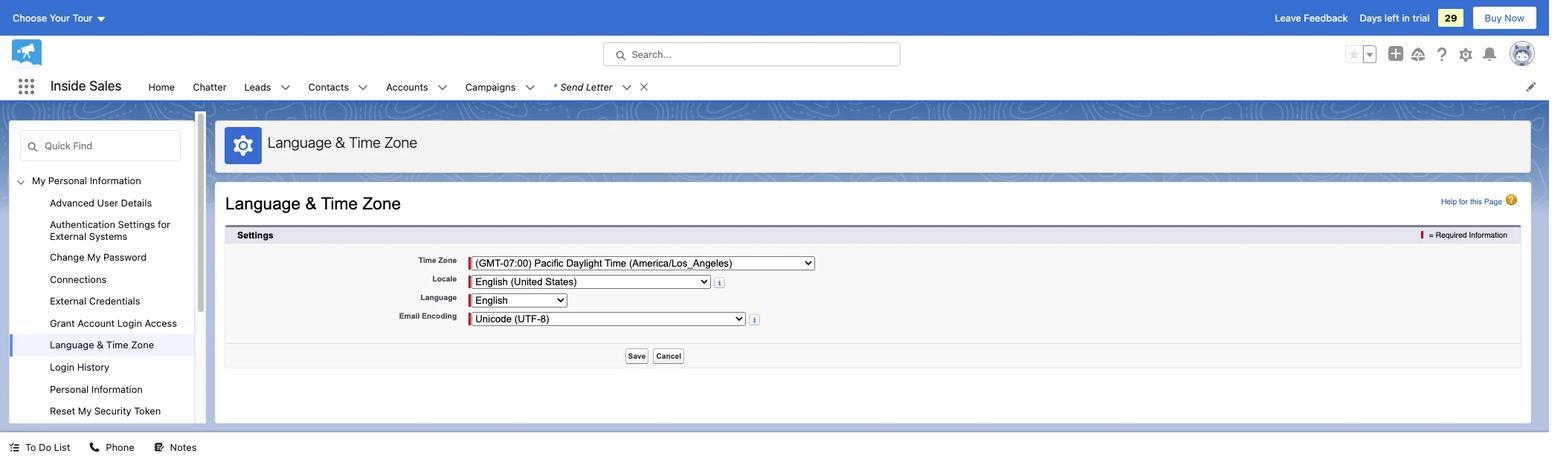 Task type: locate. For each thing, give the bounding box(es) containing it.
1 horizontal spatial language & time zone
[[268, 134, 417, 151]]

trial
[[1413, 12, 1430, 24]]

accounts link
[[377, 73, 437, 100]]

0 horizontal spatial language
[[50, 340, 94, 351]]

grant account login access link
[[50, 318, 177, 331]]

external up change
[[50, 231, 86, 243]]

login left history
[[50, 362, 74, 373]]

language & time zone link
[[50, 340, 154, 353]]

0 horizontal spatial time
[[106, 340, 128, 351]]

chatter link
[[184, 73, 235, 100]]

login down credentials
[[117, 318, 142, 329]]

personal up advanced
[[48, 175, 87, 187]]

advanced user details
[[50, 197, 152, 209]]

choose your tour button
[[12, 6, 107, 30]]

1 vertical spatial group
[[10, 192, 194, 445]]

campaigns list item
[[457, 73, 544, 100]]

information
[[90, 175, 141, 187], [91, 384, 143, 395]]

Quick Find search field
[[20, 130, 181, 161]]

leave feedback link
[[1275, 12, 1348, 24]]

accounts list item
[[377, 73, 457, 100]]

my for reset
[[78, 406, 92, 417]]

advanced user details link
[[50, 197, 152, 210]]

29
[[1445, 12, 1458, 24]]

text default image for campaigns
[[525, 82, 535, 93]]

leads link
[[235, 73, 280, 100]]

text default image right leads
[[280, 82, 291, 93]]

systems
[[89, 231, 127, 243]]

search...
[[632, 48, 672, 60]]

information inside group
[[91, 384, 143, 395]]

language & time zone inside tree item
[[50, 340, 154, 351]]

& down contacts list item
[[335, 134, 346, 151]]

1 vertical spatial language & time zone
[[50, 340, 154, 351]]

external up grant
[[50, 296, 86, 307]]

login history
[[50, 362, 109, 373]]

language & time zone tree item
[[10, 335, 194, 357]]

text default image right accounts
[[437, 82, 448, 93]]

2 text default image from the left
[[358, 82, 368, 93]]

3 text default image from the left
[[525, 82, 535, 93]]

information up security on the bottom left
[[91, 384, 143, 395]]

token
[[134, 406, 161, 417]]

text default image left phone on the bottom of page
[[90, 443, 100, 453]]

text default image inside phone button
[[90, 443, 100, 453]]

1 vertical spatial external
[[50, 296, 86, 307]]

choose
[[13, 12, 47, 24]]

home link
[[139, 73, 184, 100]]

language down contacts link
[[268, 134, 332, 151]]

zone inside tree item
[[131, 340, 154, 351]]

text default image inside to do list "button"
[[9, 443, 19, 453]]

language & time zone down contacts list item
[[268, 134, 417, 151]]

to do list button
[[0, 433, 79, 463]]

0 vertical spatial external
[[50, 231, 86, 243]]

0 vertical spatial group
[[1346, 45, 1377, 63]]

list item containing *
[[544, 73, 656, 100]]

&
[[335, 134, 346, 151], [97, 340, 104, 351]]

language
[[268, 134, 332, 151], [50, 340, 94, 351]]

days
[[1360, 12, 1382, 24]]

& inside language & time zone link
[[97, 340, 104, 351]]

*
[[553, 81, 558, 93]]

login history link
[[50, 362, 109, 375]]

1 vertical spatial time
[[106, 340, 128, 351]]

0 horizontal spatial group
[[10, 192, 194, 445]]

credentials
[[89, 296, 140, 307]]

0 vertical spatial my
[[32, 175, 46, 187]]

1 horizontal spatial group
[[1346, 45, 1377, 63]]

do
[[39, 442, 51, 454]]

& down the account
[[97, 340, 104, 351]]

4 text default image from the left
[[622, 82, 632, 93]]

text default image inside contacts list item
[[358, 82, 368, 93]]

external credentials
[[50, 296, 140, 307]]

1 vertical spatial &
[[97, 340, 104, 351]]

1 horizontal spatial language
[[268, 134, 332, 151]]

zone down accounts link
[[384, 134, 417, 151]]

time
[[349, 134, 381, 151], [106, 340, 128, 351]]

reset my security token link
[[50, 406, 161, 419]]

1 vertical spatial my
[[87, 252, 101, 263]]

change my password link
[[50, 252, 147, 265]]

zone
[[384, 134, 417, 151], [131, 340, 154, 351]]

1 vertical spatial information
[[91, 384, 143, 395]]

0 vertical spatial language & time zone
[[268, 134, 417, 151]]

1 vertical spatial login
[[50, 362, 74, 373]]

1 vertical spatial zone
[[131, 340, 154, 351]]

text default image down search...
[[639, 82, 649, 92]]

2 vertical spatial my
[[78, 406, 92, 417]]

my for change
[[87, 252, 101, 263]]

0 vertical spatial zone
[[384, 134, 417, 151]]

details
[[121, 197, 152, 209]]

letter
[[586, 81, 613, 93]]

list
[[139, 73, 1550, 100]]

language & time zone down the account
[[50, 340, 154, 351]]

list
[[54, 442, 70, 454]]

text default image inside leads list item
[[280, 82, 291, 93]]

zone down access
[[131, 340, 154, 351]]

text default image right contacts
[[358, 82, 368, 93]]

login
[[117, 318, 142, 329], [50, 362, 74, 373]]

group
[[1346, 45, 1377, 63], [10, 192, 194, 445]]

text default image for leads
[[280, 82, 291, 93]]

0 horizontal spatial language & time zone
[[50, 340, 154, 351]]

text default image left to at the bottom left of the page
[[9, 443, 19, 453]]

in
[[1402, 12, 1410, 24]]

accounts
[[386, 81, 428, 93]]

leave feedback
[[1275, 12, 1348, 24]]

text default image inside notes button
[[154, 443, 164, 453]]

0 vertical spatial personal
[[48, 175, 87, 187]]

access
[[145, 318, 177, 329]]

language up login history on the left
[[50, 340, 94, 351]]

leads
[[244, 81, 271, 93]]

time down contacts list item
[[349, 134, 381, 151]]

phone
[[106, 442, 134, 454]]

text default image
[[639, 82, 649, 92], [437, 82, 448, 93], [9, 443, 19, 453], [90, 443, 100, 453], [154, 443, 164, 453]]

0 horizontal spatial zone
[[131, 340, 154, 351]]

list item
[[544, 73, 656, 100]]

personal up "reset"
[[50, 384, 89, 395]]

text default image
[[280, 82, 291, 93], [358, 82, 368, 93], [525, 82, 535, 93], [622, 82, 632, 93]]

* send letter
[[553, 81, 613, 93]]

my
[[32, 175, 46, 187], [87, 252, 101, 263], [78, 406, 92, 417]]

1 text default image from the left
[[280, 82, 291, 93]]

contacts link
[[300, 73, 358, 100]]

your
[[50, 12, 70, 24]]

text default image right "letter"
[[622, 82, 632, 93]]

choose your tour
[[13, 12, 93, 24]]

external
[[50, 231, 86, 243], [50, 296, 86, 307]]

account
[[78, 318, 115, 329]]

text default image inside campaigns list item
[[525, 82, 535, 93]]

reset my security token
[[50, 406, 161, 417]]

feedback
[[1304, 12, 1348, 24]]

0 vertical spatial time
[[349, 134, 381, 151]]

time down grant account login access link
[[106, 340, 128, 351]]

now
[[1505, 12, 1525, 24]]

text default image left notes
[[154, 443, 164, 453]]

language & time zone
[[268, 134, 417, 151], [50, 340, 154, 351]]

notes
[[170, 442, 197, 454]]

1 vertical spatial language
[[50, 340, 94, 351]]

information up user
[[90, 175, 141, 187]]

days left in trial
[[1360, 12, 1430, 24]]

0 vertical spatial login
[[117, 318, 142, 329]]

1 vertical spatial personal
[[50, 384, 89, 395]]

1 horizontal spatial &
[[335, 134, 346, 151]]

connections
[[50, 274, 106, 285]]

0 horizontal spatial &
[[97, 340, 104, 351]]

text default image left *
[[525, 82, 535, 93]]

notes button
[[145, 433, 206, 463]]

1 external from the top
[[50, 231, 86, 243]]

0 horizontal spatial login
[[50, 362, 74, 373]]

send
[[561, 81, 584, 93]]

personal
[[48, 175, 87, 187], [50, 384, 89, 395]]



Task type: describe. For each thing, give the bounding box(es) containing it.
time inside language & time zone link
[[106, 340, 128, 351]]

1 horizontal spatial time
[[349, 134, 381, 151]]

text default image for to do list
[[9, 443, 19, 453]]

advanced
[[50, 197, 94, 209]]

connections link
[[50, 274, 106, 287]]

tour
[[73, 12, 93, 24]]

phone button
[[81, 433, 143, 463]]

home
[[148, 81, 175, 93]]

language inside tree item
[[50, 340, 94, 351]]

external credentials link
[[50, 296, 140, 309]]

change
[[50, 252, 85, 263]]

login inside 'link'
[[50, 362, 74, 373]]

to
[[25, 442, 36, 454]]

contacts list item
[[300, 73, 377, 100]]

authentication
[[50, 219, 115, 231]]

personal inside group
[[50, 384, 89, 395]]

campaigns
[[466, 81, 516, 93]]

authentication settings for external systems link
[[50, 219, 194, 243]]

history
[[77, 362, 109, 373]]

external inside the authentication settings for external systems
[[50, 231, 86, 243]]

inside
[[51, 78, 86, 94]]

search... button
[[603, 42, 900, 66]]

leave
[[1275, 12, 1302, 24]]

contacts
[[308, 81, 349, 93]]

1 horizontal spatial login
[[117, 318, 142, 329]]

text default image inside accounts list item
[[437, 82, 448, 93]]

inside sales
[[51, 78, 122, 94]]

text default image for phone
[[90, 443, 100, 453]]

for
[[158, 219, 170, 231]]

text default image inside list item
[[622, 82, 632, 93]]

change my password
[[50, 252, 147, 263]]

buy now
[[1485, 12, 1525, 24]]

chatter
[[193, 81, 227, 93]]

0 vertical spatial language
[[268, 134, 332, 151]]

user
[[97, 197, 118, 209]]

security central image
[[10, 423, 194, 445]]

campaigns link
[[457, 73, 525, 100]]

security
[[94, 406, 131, 417]]

buy now button
[[1473, 6, 1538, 30]]

text default image for notes
[[154, 443, 164, 453]]

personal information
[[50, 384, 143, 395]]

to do list
[[25, 442, 70, 454]]

list containing home
[[139, 73, 1550, 100]]

personal information link
[[50, 384, 143, 397]]

0 vertical spatial information
[[90, 175, 141, 187]]

authentication settings for external systems
[[50, 219, 170, 243]]

my personal information tree item
[[10, 170, 194, 445]]

my personal information link
[[32, 175, 141, 188]]

buy
[[1485, 12, 1502, 24]]

2 external from the top
[[50, 296, 86, 307]]

text default image inside list item
[[639, 82, 649, 92]]

grant account login access
[[50, 318, 177, 329]]

text default image for contacts
[[358, 82, 368, 93]]

leads list item
[[235, 73, 300, 100]]

left
[[1385, 12, 1400, 24]]

0 vertical spatial &
[[335, 134, 346, 151]]

1 horizontal spatial zone
[[384, 134, 417, 151]]

grant
[[50, 318, 75, 329]]

settings
[[118, 219, 155, 231]]

group containing advanced user details
[[10, 192, 194, 445]]

sales
[[89, 78, 122, 94]]

password
[[103, 252, 147, 263]]

reset
[[50, 406, 75, 417]]

my personal information
[[32, 175, 141, 187]]



Task type: vqa. For each thing, say whether or not it's contained in the screenshot.
the middle PM
no



